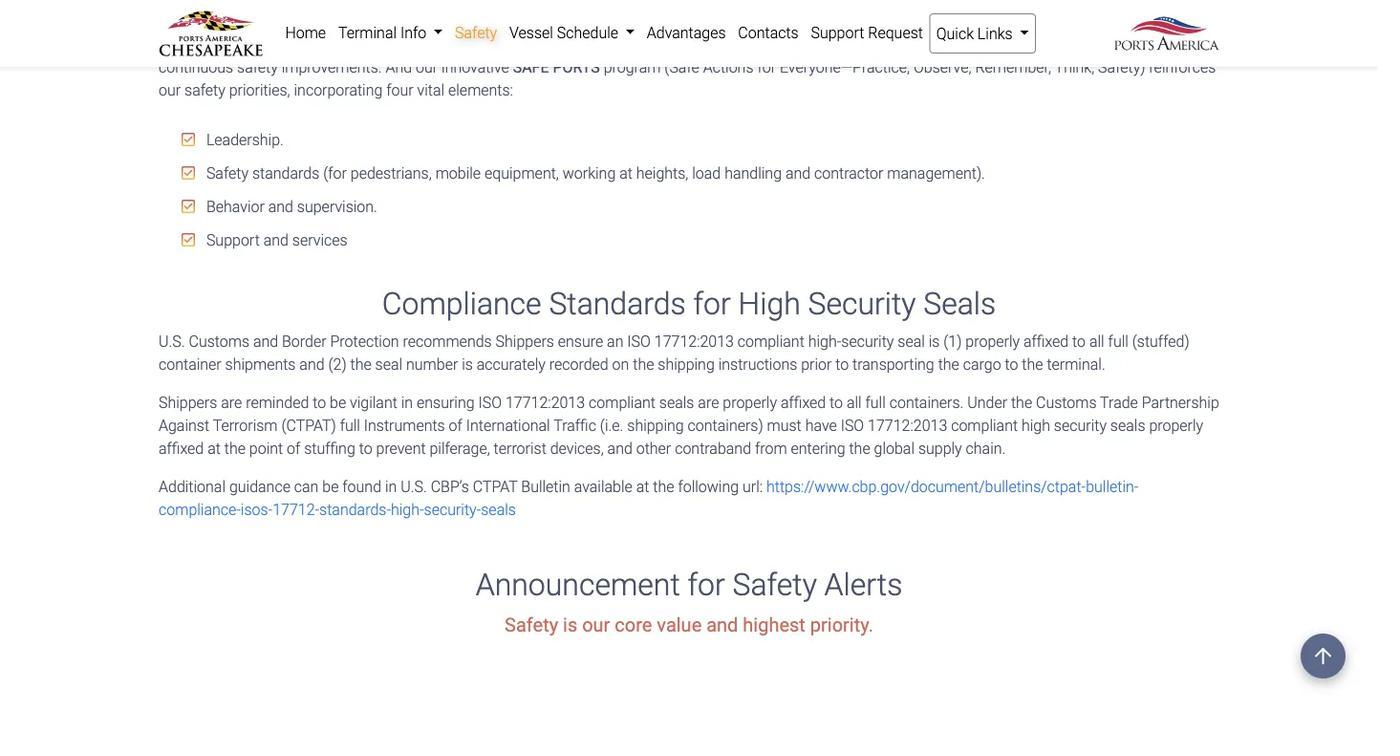 Task type: locate. For each thing, give the bounding box(es) containing it.
1 horizontal spatial compliant
[[738, 332, 805, 351]]

be right can
[[322, 478, 339, 496]]

partnership
[[1142, 394, 1219, 412]]

all up terminal.
[[1090, 332, 1105, 351]]

number
[[406, 355, 458, 373]]

check square image
[[182, 131, 195, 147], [182, 165, 195, 180]]

2 vertical spatial properly
[[1149, 416, 1204, 435]]

17712:2013 down compliance standards for high security seals
[[655, 332, 734, 351]]

everyone—practice,
[[780, 58, 910, 76]]

1 vertical spatial properly
[[723, 394, 777, 412]]

is down recommends
[[462, 355, 473, 373]]

1 vertical spatial check square image
[[182, 232, 195, 247]]

0 vertical spatial iso
[[627, 332, 651, 351]]

0 vertical spatial is
[[929, 332, 940, 351]]

an
[[607, 332, 624, 351]]

2 horizontal spatial affixed
[[1024, 332, 1069, 351]]

1 vertical spatial affixed
[[781, 394, 826, 412]]

2 horizontal spatial 17712:2013
[[868, 416, 947, 435]]

stuffing
[[304, 439, 355, 458]]

advantages link
[[641, 13, 732, 52]]

2 check square image from the top
[[182, 232, 195, 247]]

affixed down against
[[159, 439, 204, 458]]

customs inside u.s. customs and border protection recommends shippers ensure an iso 17712:2013 compliant high-security seal is (1) properly affixed to all full (stuffed) container shipments and (2) the seal number is accurately recorded on the shipping instructions prior to transporting the cargo to the terminal.
[[189, 332, 250, 351]]

1 horizontal spatial seal
[[898, 332, 925, 351]]

safety inside safety link
[[455, 23, 497, 42]]

0 horizontal spatial affixed
[[159, 439, 204, 458]]

0 horizontal spatial compliant
[[589, 394, 656, 412]]

full down transporting
[[866, 394, 886, 412]]

on
[[612, 355, 629, 373]]

and right handling
[[786, 164, 811, 182]]

container
[[159, 355, 221, 373]]

compliant inside u.s. customs and border protection recommends shippers ensure an iso 17712:2013 compliant high-security seal is (1) properly affixed to all full (stuffed) container shipments and (2) the seal number is accurately recorded on the shipping instructions prior to transporting the cargo to the terminal.
[[738, 332, 805, 351]]

actions
[[703, 58, 754, 76]]

the down other
[[653, 478, 674, 496]]

safety for safety is our core value and highest priority.
[[505, 614, 558, 637]]

1 check square image from the top
[[182, 131, 195, 147]]

u.s. up container
[[159, 332, 185, 351]]

safety down announcement
[[505, 614, 558, 637]]

2 vertical spatial compliant
[[951, 416, 1018, 435]]

supply
[[918, 439, 962, 458]]

1 horizontal spatial high-
[[808, 332, 841, 351]]

1 vertical spatial for
[[693, 286, 731, 321]]

1 vertical spatial at
[[208, 439, 221, 458]]

schedule
[[557, 23, 618, 42]]

seals
[[924, 286, 996, 321]]

seals down trade
[[1111, 416, 1146, 435]]

standards,
[[821, 35, 891, 53]]

0 vertical spatial for
[[757, 58, 776, 76]]

0 horizontal spatial security
[[841, 332, 894, 351]]

traffic
[[554, 416, 596, 435]]

and inside our safety management system integrates visible leadership by senior management, written safety standards,         exemplary environmental procedures, and continuous safety improvements. and our innovative
[[1149, 35, 1174, 53]]

observe,
[[914, 58, 972, 76]]

1 horizontal spatial all
[[1090, 332, 1105, 351]]

mobile
[[436, 164, 481, 182]]

safety
[[455, 23, 497, 42], [206, 164, 249, 182], [733, 567, 817, 603], [505, 614, 558, 637]]

terminal info
[[338, 23, 430, 42]]

full left the (stuffed)
[[1108, 332, 1129, 351]]

2 horizontal spatial our
[[582, 614, 610, 637]]

shippers up 'accurately'
[[496, 332, 554, 351]]

0 vertical spatial full
[[1108, 332, 1129, 351]]

0 vertical spatial properly
[[966, 332, 1020, 351]]

entering
[[791, 439, 846, 458]]

seal down protection
[[375, 355, 403, 373]]

0 horizontal spatial is
[[462, 355, 473, 373]]

ctpat
[[473, 478, 518, 496]]

1 horizontal spatial security
[[1054, 416, 1107, 435]]

1 horizontal spatial at
[[620, 164, 633, 182]]

iso right an at the top of page
[[627, 332, 651, 351]]

0 horizontal spatial in
[[385, 478, 397, 496]]

iso right have
[[841, 416, 864, 435]]

of
[[449, 416, 462, 435], [287, 439, 300, 458]]

and inside shippers are reminded to be vigilant in ensuring iso 17712:2013 compliant seals are properly affixed to all full containers.  under the customs trade partnership against terrorism (ctpat) full instruments of international traffic (i.e. shipping containers) must have iso 17712:2013 compliant high security seals properly affixed at the point of stuffing to prevent pilferage, terrorist devices, and other contraband from entering the global supply chain.
[[608, 439, 633, 458]]

program
[[604, 58, 661, 76]]

management).
[[887, 164, 985, 182]]

shippers are reminded to be vigilant in ensuring iso 17712:2013 compliant seals are properly affixed to all full containers.  under the customs trade partnership against terrorism (ctpat) full instruments of international traffic (i.e. shipping containers) must have iso 17712:2013 compliant high security seals properly affixed at the point of stuffing to prevent pilferage, terrorist devices, and other contraband from entering the global supply chain.
[[159, 394, 1219, 458]]

1 horizontal spatial our
[[416, 58, 438, 76]]

must
[[767, 416, 802, 435]]

2 horizontal spatial is
[[929, 332, 940, 351]]

of up pilferage,
[[449, 416, 462, 435]]

support up everyone—practice,
[[811, 23, 864, 42]]

safety standards (for pedestrians, mobile equipment, working at heights, load handling and contractor management).
[[203, 164, 985, 182]]

customs up container
[[189, 332, 250, 351]]

17712-
[[273, 501, 319, 519]]

seals down u.s. customs and border protection recommends shippers ensure an iso 17712:2013 compliant high-security seal is (1) properly affixed to all full (stuffed) container shipments and (2) the seal number is accurately recorded on the shipping instructions prior to transporting the cargo to the terminal.
[[659, 394, 694, 412]]

available
[[574, 478, 633, 496]]

1 vertical spatial shipping
[[627, 416, 684, 435]]

0 vertical spatial security
[[841, 332, 894, 351]]

at left heights,
[[620, 164, 633, 182]]

compliant up chain. on the bottom of the page
[[951, 416, 1018, 435]]

our inside our safety management system integrates visible leadership by senior management, written safety standards,         exemplary environmental procedures, and continuous safety improvements. and our innovative
[[416, 58, 438, 76]]

0 horizontal spatial shippers
[[159, 394, 217, 412]]

0 horizontal spatial support
[[206, 231, 260, 249]]

2 vertical spatial seals
[[481, 501, 516, 519]]

at down against
[[208, 439, 221, 458]]

2 horizontal spatial properly
[[1149, 416, 1204, 435]]

shipping inside shippers are reminded to be vigilant in ensuring iso 17712:2013 compliant seals are properly affixed to all full containers.  under the customs trade partnership against terrorism (ctpat) full instruments of international traffic (i.e. shipping containers) must have iso 17712:2013 compliant high security seals properly affixed at the point of stuffing to prevent pilferage, terrorist devices, and other contraband from entering the global supply chain.
[[627, 416, 684, 435]]

1 horizontal spatial affixed
[[781, 394, 826, 412]]

recommends
[[403, 332, 492, 351]]

1 horizontal spatial support
[[811, 23, 864, 42]]

check square image for safety standards (for pedestrians, mobile equipment, working at heights, load handling and contractor management).
[[182, 165, 195, 180]]

are
[[221, 394, 242, 412], [698, 394, 719, 412]]

contraband
[[675, 439, 751, 458]]

seal
[[898, 332, 925, 351], [375, 355, 403, 373]]

0 vertical spatial 17712:2013
[[655, 332, 734, 351]]

customs up 'high'
[[1036, 394, 1097, 412]]

to right cargo
[[1005, 355, 1018, 373]]

the down terrorism
[[224, 439, 246, 458]]

and down (i.e.
[[608, 439, 633, 458]]

be inside shippers are reminded to be vigilant in ensuring iso 17712:2013 compliant seals are properly affixed to all full containers.  under the customs trade partnership against terrorism (ctpat) full instruments of international traffic (i.e. shipping containers) must have iso 17712:2013 compliant high security seals properly affixed at the point of stuffing to prevent pilferage, terrorist devices, and other contraband from entering the global supply chain.
[[330, 394, 346, 412]]

behavior and supervision.
[[203, 197, 378, 215]]

0 horizontal spatial properly
[[723, 394, 777, 412]]

core
[[615, 614, 652, 637]]

u.s. customs and border protection recommends shippers ensure an iso 17712:2013 compliant high-security seal is (1) properly affixed to all full (stuffed) container shipments and (2) the seal number is accurately recorded on the shipping instructions prior to transporting the cargo to the terminal.
[[159, 332, 1190, 373]]

https://www.cbp.gov/document/bulletins/ctpat-
[[767, 478, 1086, 496]]

border
[[282, 332, 327, 351]]

our down the continuous
[[159, 81, 181, 99]]

0 vertical spatial u.s.
[[159, 332, 185, 351]]

check square image left behavior
[[182, 198, 195, 213]]

our inside program (safe actions for everyone—practice, observe,         remember, think, safety) reinforces our safety priorities, incorporating four vital elements:
[[159, 81, 181, 99]]

properly
[[966, 332, 1020, 351], [723, 394, 777, 412], [1149, 416, 1204, 435]]

1 vertical spatial security
[[1054, 416, 1107, 435]]

in right found
[[385, 478, 397, 496]]

affixed up terminal.
[[1024, 332, 1069, 351]]

for down "written"
[[757, 58, 776, 76]]

safety for safety
[[455, 23, 497, 42]]

security inside shippers are reminded to be vigilant in ensuring iso 17712:2013 compliant seals are properly affixed to all full containers.  under the customs trade partnership against terrorism (ctpat) full instruments of international traffic (i.e. shipping containers) must have iso 17712:2013 compliant high security seals properly affixed at the point of stuffing to prevent pilferage, terrorist devices, and other contraband from entering the global supply chain.
[[1054, 416, 1107, 435]]

1 horizontal spatial u.s.
[[401, 478, 427, 496]]

and up 'shipments'
[[253, 332, 278, 351]]

1 horizontal spatial in
[[401, 394, 413, 412]]

0 horizontal spatial seal
[[375, 355, 403, 373]]

highest
[[743, 614, 806, 637]]

and down standards
[[268, 197, 293, 215]]

customs
[[189, 332, 250, 351], [1036, 394, 1097, 412]]

0 vertical spatial our
[[416, 58, 438, 76]]

0 vertical spatial high-
[[808, 332, 841, 351]]

0 vertical spatial shippers
[[496, 332, 554, 351]]

1 horizontal spatial properly
[[966, 332, 1020, 351]]

safety is our core value and highest priority.
[[505, 614, 874, 637]]

vessel schedule link
[[503, 13, 641, 52]]

1 vertical spatial all
[[847, 394, 862, 412]]

shipping up other
[[627, 416, 684, 435]]

heights,
[[636, 164, 689, 182]]

0 vertical spatial compliant
[[738, 332, 805, 351]]

1 vertical spatial shippers
[[159, 394, 217, 412]]

check square image
[[182, 198, 195, 213], [182, 232, 195, 247]]

high- up prior
[[808, 332, 841, 351]]

2 vertical spatial full
[[340, 416, 360, 435]]

check square image left the support and services at the left top
[[182, 232, 195, 247]]

1 vertical spatial u.s.
[[401, 478, 427, 496]]

1 vertical spatial check square image
[[182, 165, 195, 180]]

vital
[[417, 81, 445, 99]]

0 vertical spatial shipping
[[658, 355, 715, 373]]

1 vertical spatial customs
[[1036, 394, 1097, 412]]

1 horizontal spatial of
[[449, 416, 462, 435]]

2 vertical spatial affixed
[[159, 439, 204, 458]]

shippers up against
[[159, 394, 217, 412]]

full up stuffing
[[340, 416, 360, 435]]

2 horizontal spatial full
[[1108, 332, 1129, 351]]

affixed up have
[[781, 394, 826, 412]]

u.s. left "cbp's"
[[401, 478, 427, 496]]

security right 'high'
[[1054, 416, 1107, 435]]

at
[[620, 164, 633, 182], [208, 439, 221, 458], [636, 478, 649, 496]]

0 vertical spatial seal
[[898, 332, 925, 351]]

1 horizontal spatial are
[[698, 394, 719, 412]]

priorities,
[[229, 81, 290, 99]]

0 horizontal spatial our
[[159, 81, 181, 99]]

compliant up (i.e.
[[589, 394, 656, 412]]

0 horizontal spatial at
[[208, 439, 221, 458]]

bulletin-
[[1086, 478, 1139, 496]]

global
[[874, 439, 915, 458]]

are up the containers)
[[698, 394, 719, 412]]

home
[[285, 23, 326, 42]]

our
[[416, 58, 438, 76], [159, 81, 181, 99], [582, 614, 610, 637]]

0 vertical spatial check square image
[[182, 198, 195, 213]]

0 vertical spatial support
[[811, 23, 864, 42]]

0 horizontal spatial u.s.
[[159, 332, 185, 351]]

seals
[[659, 394, 694, 412], [1111, 416, 1146, 435], [481, 501, 516, 519]]

shipping down compliance standards for high security seals
[[658, 355, 715, 373]]

1 check square image from the top
[[182, 198, 195, 213]]

be left vigilant
[[330, 394, 346, 412]]

17712:2013 up "global" at the bottom
[[868, 416, 947, 435]]

1 vertical spatial is
[[462, 355, 473, 373]]

properly up the containers)
[[723, 394, 777, 412]]

to up terminal.
[[1073, 332, 1086, 351]]

support for support request
[[811, 23, 864, 42]]

properly up cargo
[[966, 332, 1020, 351]]

visible
[[447, 35, 489, 53]]

all down transporting
[[847, 394, 862, 412]]

safety down the continuous
[[185, 81, 225, 99]]

in
[[401, 394, 413, 412], [385, 478, 397, 496]]

compliant up instructions
[[738, 332, 805, 351]]

request
[[868, 23, 923, 42]]

iso inside u.s. customs and border protection recommends shippers ensure an iso 17712:2013 compliant high-security seal is (1) properly affixed to all full (stuffed) container shipments and (2) the seal number is accurately recorded on the shipping instructions prior to transporting the cargo to the terminal.
[[627, 332, 651, 351]]

17712:2013
[[655, 332, 734, 351], [506, 394, 585, 412], [868, 416, 947, 435]]

17712:2013 up traffic
[[506, 394, 585, 412]]

1 vertical spatial our
[[159, 81, 181, 99]]

additional
[[159, 478, 226, 496]]

1 horizontal spatial customs
[[1036, 394, 1097, 412]]

0 horizontal spatial high-
[[391, 501, 424, 519]]

customs inside shippers are reminded to be vigilant in ensuring iso 17712:2013 compliant seals are properly affixed to all full containers.  under the customs trade partnership against terrorism (ctpat) full instruments of international traffic (i.e. shipping containers) must have iso 17712:2013 compliant high security seals properly affixed at the point of stuffing to prevent pilferage, terrorist devices, and other contraband from entering the global supply chain.
[[1036, 394, 1097, 412]]

to up (ctpat)
[[313, 394, 326, 412]]

safety right "written"
[[776, 35, 817, 53]]

0 vertical spatial affixed
[[1024, 332, 1069, 351]]

2 horizontal spatial iso
[[841, 416, 864, 435]]

bulletin
[[521, 478, 571, 496]]

2 check square image from the top
[[182, 165, 195, 180]]

0 horizontal spatial are
[[221, 394, 242, 412]]

for left high
[[693, 286, 731, 321]]

seal up transporting
[[898, 332, 925, 351]]

in up instruments
[[401, 394, 413, 412]]

safety up "innovative"
[[455, 23, 497, 42]]

our left 'core'
[[582, 614, 610, 637]]

1 vertical spatial compliant
[[589, 394, 656, 412]]

1 horizontal spatial is
[[563, 614, 578, 637]]

0 vertical spatial be
[[330, 394, 346, 412]]

to
[[1073, 332, 1086, 351], [836, 355, 849, 373], [1005, 355, 1018, 373], [313, 394, 326, 412], [830, 394, 843, 412], [359, 439, 372, 458]]

0 vertical spatial in
[[401, 394, 413, 412]]

is left (1)
[[929, 332, 940, 351]]

compliance standards for high security seals
[[382, 286, 996, 321]]

to right prior
[[836, 355, 849, 373]]

1 horizontal spatial shippers
[[496, 332, 554, 351]]

support down behavior
[[206, 231, 260, 249]]

0 horizontal spatial seals
[[481, 501, 516, 519]]

0 horizontal spatial iso
[[478, 394, 502, 412]]

support request link
[[805, 13, 929, 52]]

of right point
[[287, 439, 300, 458]]

compliance-
[[159, 501, 241, 519]]

at right the available
[[636, 478, 649, 496]]

1 vertical spatial seals
[[1111, 416, 1146, 435]]

prior
[[801, 355, 832, 373]]

and up reinforces
[[1149, 35, 1174, 53]]

is down announcement
[[563, 614, 578, 637]]

contacts link
[[732, 13, 805, 52]]

iso up "international"
[[478, 394, 502, 412]]

seals inside https://www.cbp.gov/document/bulletins/ctpat-bulletin- compliance-isos-17712-standards-high-security-seals
[[481, 501, 516, 519]]

1 horizontal spatial seals
[[659, 394, 694, 412]]

ports
[[553, 58, 600, 76]]

quick links link
[[929, 13, 1036, 54]]

security up transporting
[[841, 332, 894, 351]]

under
[[968, 394, 1008, 412]]

safety up behavior
[[206, 164, 249, 182]]

quick
[[936, 24, 974, 43]]

are up terrorism
[[221, 394, 242, 412]]

for up safety is our core value and highest priority.
[[688, 567, 725, 603]]

security
[[808, 286, 916, 321]]

high- down additional guidance can be found in u.s. cbp's ctpat bulletin available at the following url:
[[391, 501, 424, 519]]

2 horizontal spatial seals
[[1111, 416, 1146, 435]]

safety for safety standards (for pedestrians, mobile equipment, working at heights, load handling and contractor management).
[[206, 164, 249, 182]]

our safety management system integrates visible leadership by senior management, written safety standards,         exemplary environmental procedures, and continuous safety improvements. and our innovative
[[159, 35, 1174, 76]]

1 vertical spatial full
[[866, 394, 886, 412]]

for
[[757, 58, 776, 76], [693, 286, 731, 321], [688, 567, 725, 603]]

1 vertical spatial high-
[[391, 501, 424, 519]]

ensure
[[558, 332, 603, 351]]

senior
[[585, 35, 626, 53]]

improvements.
[[282, 58, 382, 76]]

0 vertical spatial at
[[620, 164, 633, 182]]

properly down partnership
[[1149, 416, 1204, 435]]

seals down the ctpat at the bottom left of page
[[481, 501, 516, 519]]

behavior
[[206, 197, 265, 215]]

1 horizontal spatial iso
[[627, 332, 651, 351]]

high- inside https://www.cbp.gov/document/bulletins/ctpat-bulletin- compliance-isos-17712-standards-high-security-seals
[[391, 501, 424, 519]]

1 are from the left
[[221, 394, 242, 412]]

2 vertical spatial our
[[582, 614, 610, 637]]

check square image for support and services
[[182, 232, 195, 247]]

supervision.
[[297, 197, 378, 215]]

links
[[978, 24, 1013, 43]]

2 vertical spatial at
[[636, 478, 649, 496]]

contractor
[[814, 164, 884, 182]]

support for support and services
[[206, 231, 260, 249]]

vigilant
[[350, 394, 398, 412]]

0 horizontal spatial customs
[[189, 332, 250, 351]]

our up the vital
[[416, 58, 438, 76]]



Task type: describe. For each thing, give the bounding box(es) containing it.
terminal
[[338, 23, 397, 42]]

1 vertical spatial in
[[385, 478, 397, 496]]

2 are from the left
[[698, 394, 719, 412]]

compliance
[[382, 286, 542, 321]]

safe
[[513, 58, 549, 76]]

all inside shippers are reminded to be vigilant in ensuring iso 17712:2013 compliant seals are properly affixed to all full containers.  under the customs trade partnership against terrorism (ctpat) full instruments of international traffic (i.e. shipping containers) must have iso 17712:2013 compliant high security seals properly affixed at the point of stuffing to prevent pilferage, terrorist devices, and other contraband from entering the global supply chain.
[[847, 394, 862, 412]]

our
[[159, 35, 183, 53]]

guidance
[[229, 478, 290, 496]]

cbp's
[[431, 478, 469, 496]]

u.s. inside u.s. customs and border protection recommends shippers ensure an iso 17712:2013 compliant high-security seal is (1) properly affixed to all full (stuffed) container shipments and (2) the seal number is accurately recorded on the shipping instructions prior to transporting the cargo to the terminal.
[[159, 332, 185, 351]]

1 horizontal spatial full
[[866, 394, 886, 412]]

elements:
[[448, 81, 513, 99]]

(2)
[[328, 355, 347, 373]]

the left terminal.
[[1022, 355, 1043, 373]]

shipments
[[225, 355, 296, 373]]

0 vertical spatial seals
[[659, 394, 694, 412]]

safe ports
[[513, 58, 600, 76]]

the left "global" at the bottom
[[849, 439, 870, 458]]

continuous
[[159, 58, 233, 76]]

0 vertical spatial of
[[449, 416, 462, 435]]

by
[[566, 35, 581, 53]]

0 horizontal spatial 17712:2013
[[506, 394, 585, 412]]

the down (1)
[[938, 355, 960, 373]]

https://www.cbp.gov/document/bulletins/ctpat-bulletin- compliance-isos-17712-standards-high-security-seals
[[159, 478, 1139, 519]]

think,
[[1055, 58, 1095, 76]]

procedures,
[[1067, 35, 1145, 53]]

affixed inside u.s. customs and border protection recommends shippers ensure an iso 17712:2013 compliant high-security seal is (1) properly affixed to all full (stuffed) container shipments and (2) the seal number is accurately recorded on the shipping instructions prior to transporting the cargo to the terminal.
[[1024, 332, 1069, 351]]

shipping inside u.s. customs and border protection recommends shippers ensure an iso 17712:2013 compliant high-security seal is (1) properly affixed to all full (stuffed) container shipments and (2) the seal number is accurately recorded on the shipping instructions prior to transporting the cargo to the terminal.
[[658, 355, 715, 373]]

url:
[[743, 478, 763, 496]]

terrorist
[[494, 439, 547, 458]]

the up 'high'
[[1011, 394, 1032, 412]]

quick links
[[936, 24, 1017, 43]]

four
[[386, 81, 414, 99]]

containers)
[[688, 416, 763, 435]]

from
[[755, 439, 787, 458]]

security inside u.s. customs and border protection recommends shippers ensure an iso 17712:2013 compliant high-security seal is (1) properly affixed to all full (stuffed) container shipments and (2) the seal number is accurately recorded on the shipping instructions prior to transporting the cargo to the terminal.
[[841, 332, 894, 351]]

international
[[466, 416, 550, 435]]

pilferage,
[[430, 439, 490, 458]]

point
[[249, 439, 283, 458]]

(i.e.
[[600, 416, 624, 435]]

all inside u.s. customs and border protection recommends shippers ensure an iso 17712:2013 compliant high-security seal is (1) properly affixed to all full (stuffed) container shipments and (2) the seal number is accurately recorded on the shipping instructions prior to transporting the cargo to the terminal.
[[1090, 332, 1105, 351]]

properly inside u.s. customs and border protection recommends shippers ensure an iso 17712:2013 compliant high-security seal is (1) properly affixed to all full (stuffed) container shipments and (2) the seal number is accurately recorded on the shipping instructions prior to transporting the cargo to the terminal.
[[966, 332, 1020, 351]]

protection
[[330, 332, 399, 351]]

shippers inside u.s. customs and border protection recommends shippers ensure an iso 17712:2013 compliant high-security seal is (1) properly affixed to all full (stuffed) container shipments and (2) the seal number is accurately recorded on the shipping instructions prior to transporting the cargo to the terminal.
[[496, 332, 554, 351]]

program (safe actions for everyone—practice, observe,         remember, think, safety) reinforces our safety priorities, incorporating four vital elements:
[[159, 58, 1216, 99]]

check square image for behavior and supervision.
[[182, 198, 195, 213]]

2 horizontal spatial compliant
[[951, 416, 1018, 435]]

the down protection
[[350, 355, 372, 373]]

at inside shippers are reminded to be vigilant in ensuring iso 17712:2013 compliant seals are properly affixed to all full containers.  under the customs trade partnership against terrorism (ctpat) full instruments of international traffic (i.e. shipping containers) must have iso 17712:2013 compliant high security seals properly affixed at the point of stuffing to prevent pilferage, terrorist devices, and other contraband from entering the global supply chain.
[[208, 439, 221, 458]]

high- inside u.s. customs and border protection recommends shippers ensure an iso 17712:2013 compliant high-security seal is (1) properly affixed to all full (stuffed) container shipments and (2) the seal number is accurately recorded on the shipping instructions prior to transporting the cargo to the terminal.
[[808, 332, 841, 351]]

2 vertical spatial is
[[563, 614, 578, 637]]

management
[[231, 35, 320, 53]]

reinforces
[[1149, 58, 1216, 76]]

17712:2013 inside u.s. customs and border protection recommends shippers ensure an iso 17712:2013 compliant high-security seal is (1) properly affixed to all full (stuffed) container shipments and (2) the seal number is accurately recorded on the shipping instructions prior to transporting the cargo to the terminal.
[[655, 332, 734, 351]]

2 horizontal spatial at
[[636, 478, 649, 496]]

containers.
[[890, 394, 964, 412]]

handling
[[725, 164, 782, 182]]

check square image for leadership.
[[182, 131, 195, 147]]

and down "behavior and supervision."
[[263, 231, 289, 249]]

leadership.
[[203, 130, 284, 148]]

exemplary
[[895, 35, 964, 53]]

for inside program (safe actions for everyone—practice, observe,         remember, think, safety) reinforces our safety priorities, incorporating four vital elements:
[[757, 58, 776, 76]]

2 vertical spatial 17712:2013
[[868, 416, 947, 435]]

(safe
[[665, 58, 699, 76]]

and down border
[[299, 355, 325, 373]]

0 horizontal spatial full
[[340, 416, 360, 435]]

1 vertical spatial seal
[[375, 355, 403, 373]]

alerts
[[825, 567, 903, 603]]

https://www.cbp.gov/document/bulletins/ctpat-bulletin- compliance-isos-17712-standards-high-security-seals link
[[159, 478, 1139, 519]]

working
[[563, 164, 616, 182]]

safety up "highest"
[[733, 567, 817, 603]]

high
[[738, 286, 801, 321]]

safety up priorities,
[[237, 58, 278, 76]]

(ctpat)
[[281, 416, 336, 435]]

announcement
[[476, 567, 680, 603]]

incorporating
[[294, 81, 383, 99]]

safety up the continuous
[[186, 35, 227, 53]]

following
[[678, 478, 739, 496]]

standards-
[[319, 501, 391, 519]]

can
[[294, 478, 319, 496]]

the right on
[[633, 355, 654, 373]]

terminal info link
[[332, 13, 449, 52]]

in inside shippers are reminded to be vigilant in ensuring iso 17712:2013 compliant seals are properly affixed to all full containers.  under the customs trade partnership against terrorism (ctpat) full instruments of international traffic (i.e. shipping containers) must have iso 17712:2013 compliant high security seals properly affixed at the point of stuffing to prevent pilferage, terrorist devices, and other contraband from entering the global supply chain.
[[401, 394, 413, 412]]

terrorism
[[213, 416, 278, 435]]

load
[[692, 164, 721, 182]]

safety inside program (safe actions for everyone—practice, observe,         remember, think, safety) reinforces our safety priorities, incorporating four vital elements:
[[185, 81, 225, 99]]

and
[[386, 58, 412, 76]]

value
[[657, 614, 702, 637]]

shippers inside shippers are reminded to be vigilant in ensuring iso 17712:2013 compliant seals are properly affixed to all full containers.  under the customs trade partnership against terrorism (ctpat) full instruments of international traffic (i.e. shipping containers) must have iso 17712:2013 compliant high security seals properly affixed at the point of stuffing to prevent pilferage, terrorist devices, and other contraband from entering the global supply chain.
[[159, 394, 217, 412]]

advantages
[[647, 23, 726, 42]]

remember,
[[975, 58, 1051, 76]]

full inside u.s. customs and border protection recommends shippers ensure an iso 17712:2013 compliant high-security seal is (1) properly affixed to all full (stuffed) container shipments and (2) the seal number is accurately recorded on the shipping instructions prior to transporting the cargo to the terminal.
[[1108, 332, 1129, 351]]

prevent
[[376, 439, 426, 458]]

safety)
[[1098, 58, 1146, 76]]

to up have
[[830, 394, 843, 412]]

to left prevent
[[359, 439, 372, 458]]

go to top image
[[1301, 634, 1346, 679]]

environmental
[[968, 35, 1063, 53]]

trade
[[1100, 394, 1138, 412]]

have
[[805, 416, 837, 435]]

instructions
[[718, 355, 797, 373]]

system
[[324, 35, 373, 53]]

(1)
[[944, 332, 962, 351]]

equipment,
[[485, 164, 559, 182]]

standards
[[549, 286, 686, 321]]

0 horizontal spatial of
[[287, 439, 300, 458]]

2 vertical spatial for
[[688, 567, 725, 603]]

contacts
[[738, 23, 799, 42]]

support request
[[811, 23, 923, 42]]

vessel schedule
[[509, 23, 622, 42]]

management,
[[630, 35, 722, 53]]

cargo
[[963, 355, 1001, 373]]

1 vertical spatial iso
[[478, 394, 502, 412]]

leadership
[[493, 35, 562, 53]]

found
[[342, 478, 381, 496]]

1 vertical spatial be
[[322, 478, 339, 496]]

and right value
[[707, 614, 738, 637]]



Task type: vqa. For each thing, say whether or not it's contained in the screenshot.
Facility to the left
no



